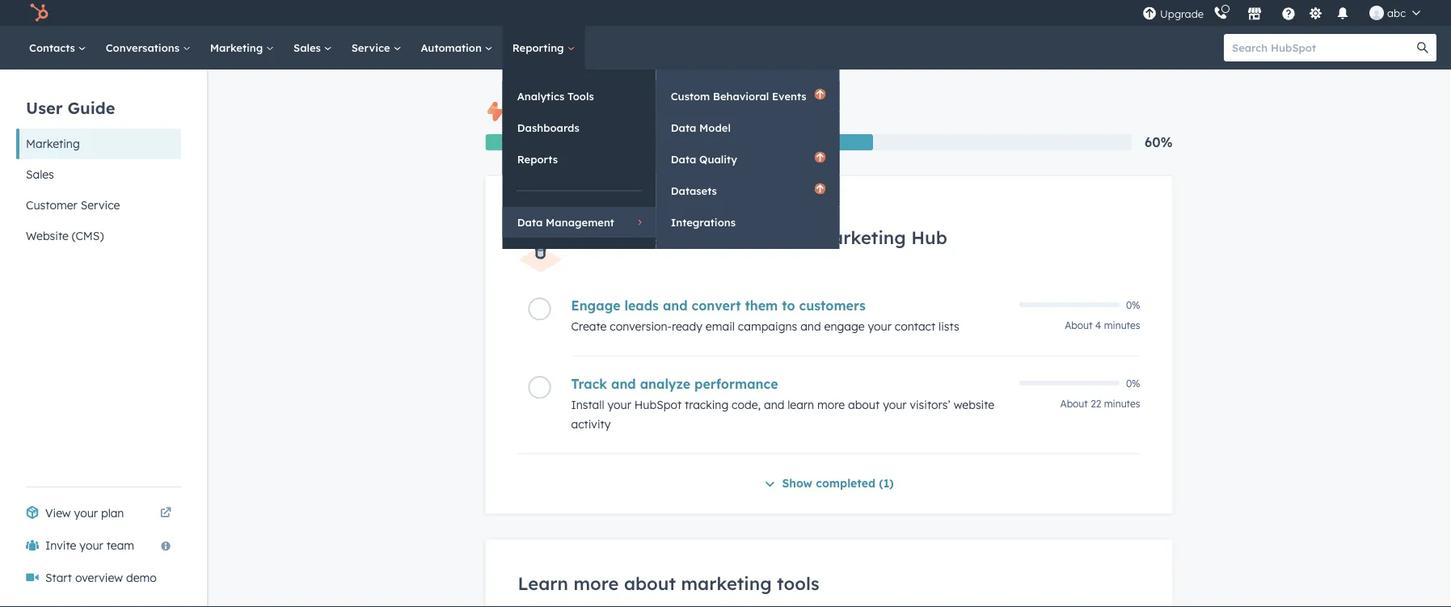 Task type: describe. For each thing, give the bounding box(es) containing it.
automation
[[421, 41, 485, 54]]

demo
[[126, 571, 157, 585]]

0 vertical spatial customers
[[679, 226, 769, 248]]

marketing left sales link
[[210, 41, 266, 54]]

menu containing abc
[[1141, 0, 1433, 26]]

show completed (1) button
[[765, 474, 894, 495]]

engage
[[571, 298, 621, 314]]

hubspot image
[[29, 3, 49, 23]]

learn more about marketing tools
[[518, 572, 820, 595]]

website (cms) button
[[16, 221, 181, 252]]

attract new customers with marketing hub
[[571, 226, 948, 248]]

about inside track and analyze performance install your hubspot tracking code, and learn more about your visitors' website activity
[[849, 398, 880, 412]]

abc button
[[1361, 0, 1431, 26]]

about for track and analyze performance
[[1061, 398, 1089, 410]]

0% for track and analyze performance
[[1127, 378, 1141, 390]]

reports link
[[503, 144, 657, 175]]

model
[[700, 121, 731, 134]]

with
[[774, 226, 812, 248]]

datasets link
[[657, 176, 840, 206]]

and right track
[[611, 376, 636, 392]]

tracking
[[685, 398, 729, 412]]

data for data quality
[[671, 152, 697, 166]]

search button
[[1410, 34, 1437, 61]]

data model
[[671, 121, 731, 134]]

analytics tools
[[517, 89, 594, 103]]

engage
[[825, 320, 865, 334]]

invite your team
[[45, 539, 134, 553]]

reporting link
[[503, 26, 585, 70]]

more inside track and analyze performance install your hubspot tracking code, and learn more about your visitors' website activity
[[818, 398, 845, 412]]

invite your team button
[[16, 530, 181, 562]]

lists
[[939, 320, 960, 334]]

marketing link
[[200, 26, 284, 70]]

marketing button
[[16, 129, 181, 159]]

activity
[[571, 418, 611, 432]]

learn
[[788, 398, 815, 412]]

customer
[[26, 198, 77, 212]]

ready
[[672, 320, 703, 334]]

events
[[773, 89, 807, 103]]

your
[[512, 104, 541, 120]]

website (cms)
[[26, 229, 104, 243]]

conversations link
[[96, 26, 200, 70]]

invite
[[45, 539, 76, 553]]

hubspot link
[[19, 3, 61, 23]]

hub
[[912, 226, 948, 248]]

analytics
[[517, 89, 565, 103]]

hubspot
[[635, 398, 682, 412]]

behavioral
[[713, 89, 769, 103]]

data management link
[[503, 207, 657, 238]]

custom
[[671, 89, 710, 103]]

service link
[[342, 26, 411, 70]]

customer service
[[26, 198, 120, 212]]

1 vertical spatial about
[[624, 572, 676, 595]]

analyze
[[640, 376, 691, 392]]

progress
[[651, 104, 707, 120]]

your inside engage leads and convert them to customers create conversion-ready email campaigns and engage your contact lists
[[868, 320, 892, 334]]

(cms)
[[72, 229, 104, 243]]

user
[[26, 97, 63, 118]]

notifications image
[[1336, 7, 1351, 22]]

sales inside button
[[26, 167, 54, 182]]

custom behavioral events link
[[657, 81, 840, 112]]

Search HubSpot search field
[[1225, 34, 1423, 61]]

start overview demo
[[45, 571, 157, 585]]

visitors'
[[910, 398, 951, 412]]

contacts
[[29, 41, 78, 54]]

notifications button
[[1330, 0, 1357, 26]]

reporting
[[513, 41, 567, 54]]

marketplaces image
[[1248, 7, 1263, 22]]

about 22 minutes
[[1061, 398, 1141, 410]]

quality
[[700, 152, 738, 166]]

custom behavioral events
[[671, 89, 807, 103]]

integrations
[[671, 216, 736, 229]]

email
[[706, 320, 735, 334]]

contacts link
[[19, 26, 96, 70]]

customers inside engage leads and convert them to customers create conversion-ready email campaigns and engage your contact lists
[[800, 298, 866, 314]]

show
[[783, 477, 813, 491]]

analytics tools link
[[503, 81, 657, 112]]

engage leads and convert them to customers button
[[571, 298, 1010, 314]]

performance
[[695, 376, 779, 392]]

engage leads and convert them to customers create conversion-ready email campaigns and engage your contact lists
[[571, 298, 960, 334]]

upgrade image
[[1143, 7, 1158, 21]]

automation link
[[411, 26, 503, 70]]

your left visitors'
[[883, 398, 907, 412]]

to
[[782, 298, 796, 314]]

your marketing tools progress progress bar
[[486, 134, 874, 150]]

install
[[571, 398, 605, 412]]

plan
[[101, 506, 124, 521]]

1 link opens in a new window image from the top
[[160, 504, 171, 523]]

campaigns
[[738, 320, 798, 334]]



Task type: vqa. For each thing, say whether or not it's contained in the screenshot.
option
no



Task type: locate. For each thing, give the bounding box(es) containing it.
data inside data management link
[[517, 216, 543, 229]]

1 horizontal spatial more
[[818, 398, 845, 412]]

marketing inside button
[[26, 137, 80, 151]]

0 horizontal spatial more
[[574, 572, 619, 595]]

customers down datasets link
[[679, 226, 769, 248]]

marketing
[[210, 41, 266, 54], [545, 104, 612, 120], [26, 137, 80, 151], [817, 226, 906, 248]]

about for engage leads and convert them to customers
[[1066, 320, 1093, 332]]

abc
[[1388, 6, 1407, 19]]

data inside the data quality "link"
[[671, 152, 697, 166]]

0 vertical spatial data
[[671, 121, 697, 134]]

about 4 minutes
[[1066, 320, 1141, 332]]

sales button
[[16, 159, 181, 190]]

calling icon image
[[1214, 6, 1229, 21]]

1 horizontal spatial about
[[849, 398, 880, 412]]

1 horizontal spatial customers
[[800, 298, 866, 314]]

data left management
[[517, 216, 543, 229]]

about
[[849, 398, 880, 412], [624, 572, 676, 595]]

and up ready
[[663, 298, 688, 314]]

sales link
[[284, 26, 342, 70]]

guide
[[68, 97, 115, 118]]

marketing down tools on the left of the page
[[545, 104, 612, 120]]

settings link
[[1306, 4, 1327, 21]]

0% up about 4 minutes
[[1127, 299, 1141, 311]]

4
[[1096, 320, 1102, 332]]

menu
[[1141, 0, 1433, 26]]

user guide
[[26, 97, 115, 118]]

website
[[26, 229, 69, 243]]

60%
[[1145, 134, 1173, 150]]

tools
[[616, 104, 647, 120], [777, 572, 820, 595]]

minutes
[[1105, 320, 1141, 332], [1105, 398, 1141, 410]]

minutes right the 22
[[1105, 398, 1141, 410]]

integrations link
[[657, 207, 840, 238]]

data for data model
[[671, 121, 697, 134]]

0 vertical spatial about
[[1066, 320, 1093, 332]]

1 vertical spatial tools
[[777, 572, 820, 595]]

data
[[671, 121, 697, 134], [671, 152, 697, 166], [517, 216, 543, 229]]

0 horizontal spatial service
[[81, 198, 120, 212]]

them
[[745, 298, 778, 314]]

conversion-
[[610, 320, 672, 334]]

data for data management
[[517, 216, 543, 229]]

2 vertical spatial data
[[517, 216, 543, 229]]

more right the learn
[[818, 398, 845, 412]]

help button
[[1276, 0, 1303, 26]]

calling icon button
[[1208, 2, 1235, 24]]

1 vertical spatial about
[[1061, 398, 1089, 410]]

service inside button
[[81, 198, 120, 212]]

search image
[[1418, 42, 1429, 53]]

data management
[[517, 216, 615, 229]]

help image
[[1282, 7, 1297, 22]]

about left 4
[[1066, 320, 1093, 332]]

0 horizontal spatial sales
[[26, 167, 54, 182]]

data inside "data model" link
[[671, 121, 697, 134]]

more right learn
[[574, 572, 619, 595]]

settings image
[[1309, 7, 1324, 21]]

dashboards link
[[503, 112, 657, 143]]

service down sales button
[[81, 198, 120, 212]]

marketing
[[681, 572, 772, 595]]

view
[[45, 506, 71, 521]]

management
[[546, 216, 615, 229]]

leads
[[625, 298, 659, 314]]

0% up about 22 minutes
[[1127, 378, 1141, 390]]

1 vertical spatial data
[[671, 152, 697, 166]]

0 vertical spatial minutes
[[1105, 320, 1141, 332]]

more
[[818, 398, 845, 412], [574, 572, 619, 595]]

1 minutes from the top
[[1105, 320, 1141, 332]]

your right engage
[[868, 320, 892, 334]]

convert
[[692, 298, 741, 314]]

learn
[[518, 572, 569, 595]]

0% for engage leads and convert them to customers
[[1127, 299, 1141, 311]]

your right install
[[608, 398, 632, 412]]

show completed (1)
[[783, 477, 894, 491]]

view your plan
[[45, 506, 124, 521]]

2 0% from the top
[[1127, 378, 1141, 390]]

customers
[[679, 226, 769, 248], [800, 298, 866, 314]]

0 horizontal spatial customers
[[679, 226, 769, 248]]

1 vertical spatial sales
[[26, 167, 54, 182]]

conversations
[[106, 41, 183, 54]]

track and analyze performance button
[[571, 376, 1010, 392]]

1 vertical spatial more
[[574, 572, 619, 595]]

team
[[107, 539, 134, 553]]

customers up engage
[[800, 298, 866, 314]]

data model link
[[657, 112, 840, 143]]

minutes for track and analyze performance
[[1105, 398, 1141, 410]]

attract
[[571, 226, 633, 248]]

2 link opens in a new window image from the top
[[160, 508, 171, 519]]

marketing left hub
[[817, 226, 906, 248]]

start overview demo link
[[16, 562, 181, 595]]

upgrade
[[1161, 7, 1204, 21]]

sales right marketing link
[[294, 41, 324, 54]]

1 horizontal spatial sales
[[294, 41, 324, 54]]

minutes right 4
[[1105, 320, 1141, 332]]

0 vertical spatial about
[[849, 398, 880, 412]]

create
[[571, 320, 607, 334]]

0%
[[1127, 299, 1141, 311], [1127, 378, 1141, 390]]

your inside button
[[80, 539, 103, 553]]

contact
[[895, 320, 936, 334]]

1 vertical spatial customers
[[800, 298, 866, 314]]

and down track and analyze performance button
[[764, 398, 785, 412]]

minutes for engage leads and convert them to customers
[[1105, 320, 1141, 332]]

completed
[[816, 477, 876, 491]]

track and analyze performance install your hubspot tracking code, and learn more about your visitors' website activity
[[571, 376, 995, 432]]

link opens in a new window image
[[160, 504, 171, 523], [160, 508, 171, 519]]

about right the learn
[[849, 398, 880, 412]]

reporting menu
[[503, 70, 840, 249]]

0 vertical spatial more
[[818, 398, 845, 412]]

tools right marketing
[[777, 572, 820, 595]]

0 vertical spatial sales
[[294, 41, 324, 54]]

1 horizontal spatial service
[[352, 41, 393, 54]]

gary orlando image
[[1370, 6, 1385, 20]]

tools left progress
[[616, 104, 647, 120]]

user guide views element
[[16, 70, 181, 252]]

dashboards
[[517, 121, 580, 134]]

0 vertical spatial 0%
[[1127, 299, 1141, 311]]

website
[[954, 398, 995, 412]]

about left marketing
[[624, 572, 676, 595]]

code,
[[732, 398, 761, 412]]

start
[[45, 571, 72, 585]]

2 minutes from the top
[[1105, 398, 1141, 410]]

datasets
[[671, 184, 717, 197]]

your marketing tools progress
[[512, 104, 707, 120]]

view your plan link
[[16, 497, 181, 530]]

0 horizontal spatial about
[[624, 572, 676, 595]]

0 horizontal spatial tools
[[616, 104, 647, 120]]

your left team
[[80, 539, 103, 553]]

1 0% from the top
[[1127, 299, 1141, 311]]

marketing down the user on the top left of the page
[[26, 137, 80, 151]]

data quality
[[671, 152, 738, 166]]

customer service button
[[16, 190, 181, 221]]

tools
[[568, 89, 594, 103]]

and down engage leads and convert them to customers button
[[801, 320, 821, 334]]

data quality link
[[657, 144, 840, 175]]

data down your marketing tools progress progress bar
[[671, 152, 697, 166]]

service
[[352, 41, 393, 54], [81, 198, 120, 212]]

your left plan
[[74, 506, 98, 521]]

1 vertical spatial minutes
[[1105, 398, 1141, 410]]

about left the 22
[[1061, 398, 1089, 410]]

service right sales link
[[352, 41, 393, 54]]

about
[[1066, 320, 1093, 332], [1061, 398, 1089, 410]]

1 vertical spatial service
[[81, 198, 120, 212]]

new
[[638, 226, 673, 248]]

1 vertical spatial 0%
[[1127, 378, 1141, 390]]

data down progress
[[671, 121, 697, 134]]

22
[[1091, 398, 1102, 410]]

0 vertical spatial service
[[352, 41, 393, 54]]

0 vertical spatial tools
[[616, 104, 647, 120]]

1 horizontal spatial tools
[[777, 572, 820, 595]]

track
[[571, 376, 608, 392]]

sales up the customer
[[26, 167, 54, 182]]



